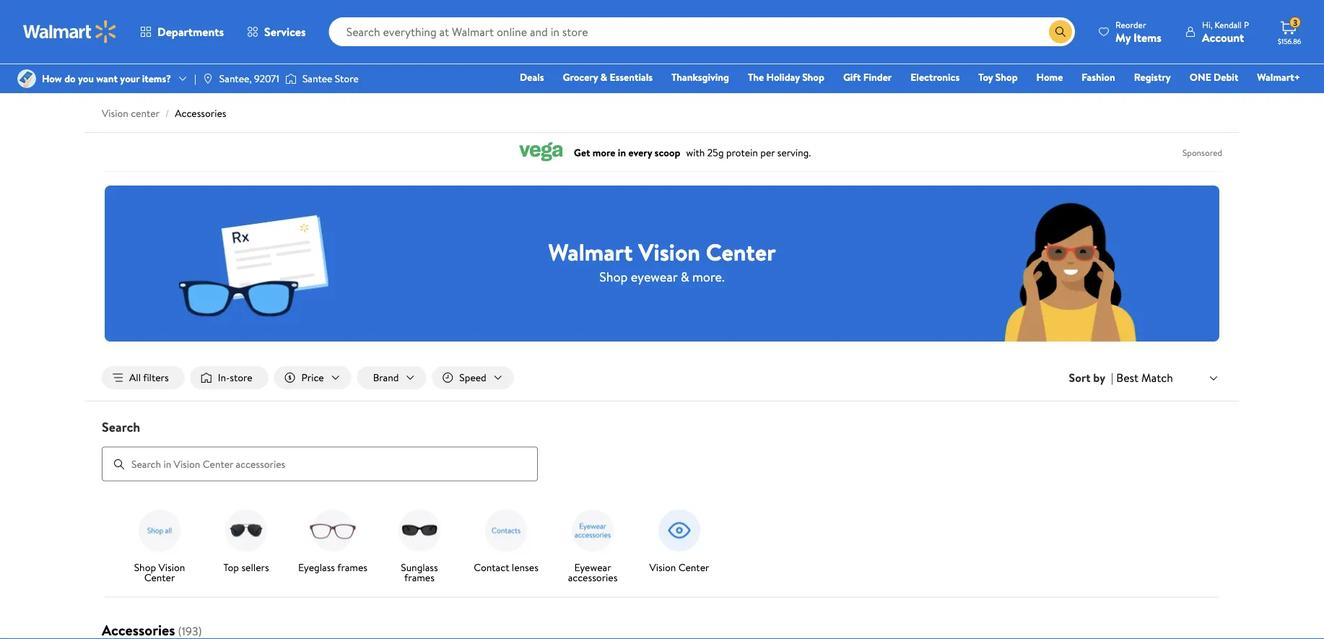 Task type: locate. For each thing, give the bounding box(es) containing it.
grocery & essentials
[[563, 70, 653, 84]]

0 vertical spatial |
[[194, 71, 196, 86]]

santee store
[[302, 71, 359, 86]]

center inside shop vision center
[[144, 570, 175, 584]]

best
[[1117, 370, 1139, 385]]

match
[[1142, 370, 1173, 385]]

frames inside sunglass frames
[[404, 570, 435, 584]]

account
[[1202, 29, 1244, 45]]

frames for eyeglass frames
[[337, 560, 367, 574]]

you
[[78, 71, 94, 86]]

frames down 'sunglass frames' image
[[404, 570, 435, 584]]

shop right the holiday
[[802, 70, 825, 84]]

 image right 92071
[[285, 71, 297, 86]]

(193)
[[178, 623, 202, 639]]

the
[[748, 70, 764, 84]]

finder
[[863, 70, 892, 84]]

in-store button
[[190, 366, 268, 389]]

|
[[194, 71, 196, 86], [1111, 370, 1114, 386]]

&
[[601, 70, 607, 84], [681, 268, 689, 286]]

accessories
[[175, 106, 226, 120]]

frames for sunglass frames
[[404, 570, 435, 584]]

| up accessories
[[194, 71, 196, 86]]

0 vertical spatial &
[[601, 70, 607, 84]]

 image
[[285, 71, 297, 86], [202, 73, 214, 84]]

by
[[1093, 370, 1106, 386]]

shop left eyewear
[[600, 268, 628, 286]]

sponsored
[[1183, 146, 1222, 158]]

gift finder link
[[837, 69, 898, 85]]

1 horizontal spatial |
[[1111, 370, 1114, 386]]

Search in Vision Center accessories search field
[[102, 447, 538, 481]]

| right by at the bottom of page
[[1111, 370, 1114, 386]]

frames right eyeglass
[[337, 560, 367, 574]]

home link
[[1030, 69, 1070, 85]]

sort by |
[[1069, 370, 1114, 386]]

0 horizontal spatial frames
[[337, 560, 367, 574]]

sort and filter section element
[[84, 355, 1240, 401]]

& left more.
[[681, 268, 689, 286]]

speed button
[[432, 366, 514, 389]]

the holiday shop link
[[742, 69, 831, 85]]

the holiday shop
[[748, 70, 825, 84]]

$156.86
[[1278, 36, 1301, 46]]

1 vertical spatial |
[[1111, 370, 1114, 386]]

 image left santee,
[[202, 73, 214, 84]]

frames
[[337, 560, 367, 574], [404, 570, 435, 584]]

departments
[[157, 24, 224, 40]]

1 vertical spatial &
[[681, 268, 689, 286]]

shop
[[802, 70, 825, 84], [996, 70, 1018, 84], [600, 268, 628, 286], [134, 560, 156, 574]]

eyewear accessories
[[568, 560, 618, 584]]

top
[[223, 560, 239, 574]]

registry link
[[1128, 69, 1177, 85]]

1 horizontal spatial  image
[[285, 71, 297, 86]]

center inside walmart vision center shop eyewear & more.
[[706, 236, 776, 268]]

center
[[706, 236, 776, 268], [679, 560, 709, 574], [144, 570, 175, 584]]

1 horizontal spatial frames
[[404, 570, 435, 584]]

92071
[[254, 71, 279, 86]]

shop inside shop vision center
[[134, 560, 156, 574]]

all
[[129, 370, 141, 384]]

vision center link
[[642, 504, 717, 575]]

eyewear
[[631, 268, 678, 286]]

want
[[96, 71, 118, 86]]

1 horizontal spatial &
[[681, 268, 689, 286]]

do
[[64, 71, 76, 86]]

shop vision center image
[[134, 504, 186, 556]]

contact
[[474, 560, 509, 574]]

0 horizontal spatial &
[[601, 70, 607, 84]]

one debit
[[1190, 70, 1239, 84]]

holiday
[[766, 70, 800, 84]]

accessories
[[568, 570, 618, 584]]

essentials
[[610, 70, 653, 84]]

toy
[[979, 70, 993, 84]]

toy shop link
[[972, 69, 1024, 85]]

price button
[[274, 366, 351, 389]]

0 horizontal spatial  image
[[202, 73, 214, 84]]

Walmart Site-Wide search field
[[329, 17, 1075, 46]]

items
[[1134, 29, 1162, 45]]

contact lenses link
[[469, 504, 544, 575]]

gift finder
[[843, 70, 892, 84]]

reorder
[[1116, 18, 1146, 31]]

vision center image
[[653, 504, 705, 556]]

& right grocery
[[601, 70, 607, 84]]

hi,
[[1202, 18, 1213, 31]]

walmart vision center shop eyewear & more.
[[548, 236, 776, 286]]

| inside sort and filter section element
[[1111, 370, 1114, 386]]

vision
[[102, 106, 128, 120], [638, 236, 700, 268], [158, 560, 185, 574], [650, 560, 676, 574]]

 image
[[17, 69, 36, 88]]

thanksgiving
[[672, 70, 729, 84]]

filters
[[143, 370, 169, 384]]

eyeglass frames image
[[307, 504, 359, 556]]

center
[[131, 106, 160, 120]]

santee
[[302, 71, 332, 86]]

in-store
[[218, 370, 252, 384]]

walmart+
[[1257, 70, 1300, 84]]

sunglass frames image
[[394, 504, 446, 556]]

eyewear
[[574, 560, 611, 574]]

debit
[[1214, 70, 1239, 84]]

services
[[264, 24, 306, 40]]

shop down the shop vision center image
[[134, 560, 156, 574]]

walmart+ link
[[1251, 69, 1307, 85]]

vision center
[[650, 560, 709, 574]]

departments button
[[129, 14, 235, 49]]

toy shop
[[979, 70, 1018, 84]]

grocery
[[563, 70, 598, 84]]

more.
[[692, 268, 725, 286]]

eyeglass frames link
[[295, 504, 370, 575]]

shop right toy
[[996, 70, 1018, 84]]



Task type: describe. For each thing, give the bounding box(es) containing it.
Search search field
[[329, 17, 1075, 46]]

items?
[[142, 71, 171, 86]]

vision inside shop vision center
[[158, 560, 185, 574]]

brand
[[373, 370, 399, 384]]

sort
[[1069, 370, 1091, 386]]

brand button
[[357, 366, 426, 389]]

thanksgiving link
[[665, 69, 736, 85]]

walmart image
[[23, 20, 117, 43]]

store
[[335, 71, 359, 86]]

all filters button
[[102, 366, 185, 389]]

walmart vision center. shop eyewear and more. image
[[105, 186, 1220, 341]]

eyewear accessories image
[[567, 504, 619, 556]]

shop vision center link
[[122, 504, 197, 585]]

your
[[120, 71, 140, 86]]

search image
[[113, 458, 125, 470]]

fashion
[[1082, 70, 1115, 84]]

sellers
[[241, 560, 269, 574]]

p
[[1244, 18, 1249, 31]]

sunglass
[[401, 560, 438, 574]]

speed
[[459, 370, 486, 384]]

Search search field
[[84, 418, 1240, 481]]

gift
[[843, 70, 861, 84]]

top sellers image
[[220, 504, 272, 556]]

fashion link
[[1075, 69, 1122, 85]]

shop vision center
[[134, 560, 185, 584]]

shop inside walmart vision center shop eyewear & more.
[[600, 268, 628, 286]]

& inside walmart vision center shop eyewear & more.
[[681, 268, 689, 286]]

santee, 92071
[[219, 71, 279, 86]]

home
[[1037, 70, 1063, 84]]

walmart
[[548, 236, 633, 268]]

eyewear accessories link
[[555, 504, 630, 585]]

deals
[[520, 70, 544, 84]]

center for walmart
[[706, 236, 776, 268]]

santee,
[[219, 71, 252, 86]]

vision center / accessories
[[102, 106, 226, 120]]

contact lenses
[[474, 560, 539, 574]]

vision inside walmart vision center shop eyewear & more.
[[638, 236, 700, 268]]

eyeglass
[[298, 560, 335, 574]]

search icon image
[[1055, 26, 1067, 38]]

grocery & essentials link
[[556, 69, 659, 85]]

sunglass frames link
[[382, 504, 457, 585]]

my
[[1116, 29, 1131, 45]]

eyeglass frames
[[298, 560, 367, 574]]

 image for santee store
[[285, 71, 297, 86]]

electronics link
[[904, 69, 966, 85]]

best match button
[[1114, 368, 1222, 387]]

price
[[302, 370, 324, 384]]

registry
[[1134, 70, 1171, 84]]

one debit link
[[1183, 69, 1245, 85]]

/
[[165, 106, 169, 120]]

kendall
[[1215, 18, 1242, 31]]

deals link
[[513, 69, 551, 85]]

search
[[102, 418, 140, 436]]

electronics
[[911, 70, 960, 84]]

contact lenses image
[[480, 504, 532, 556]]

vision center link
[[102, 106, 160, 120]]

in-
[[218, 370, 230, 384]]

 image for santee, 92071
[[202, 73, 214, 84]]

0 horizontal spatial |
[[194, 71, 196, 86]]

services button
[[235, 14, 317, 49]]

one
[[1190, 70, 1211, 84]]

top sellers link
[[209, 504, 284, 575]]

store
[[230, 370, 252, 384]]

top sellers
[[223, 560, 269, 574]]

center for shop
[[144, 570, 175, 584]]

reorder my items
[[1116, 18, 1162, 45]]

sunglass frames
[[401, 560, 438, 584]]

lenses
[[512, 560, 539, 574]]

3
[[1293, 16, 1298, 29]]

how
[[42, 71, 62, 86]]



Task type: vqa. For each thing, say whether or not it's contained in the screenshot.
where
no



